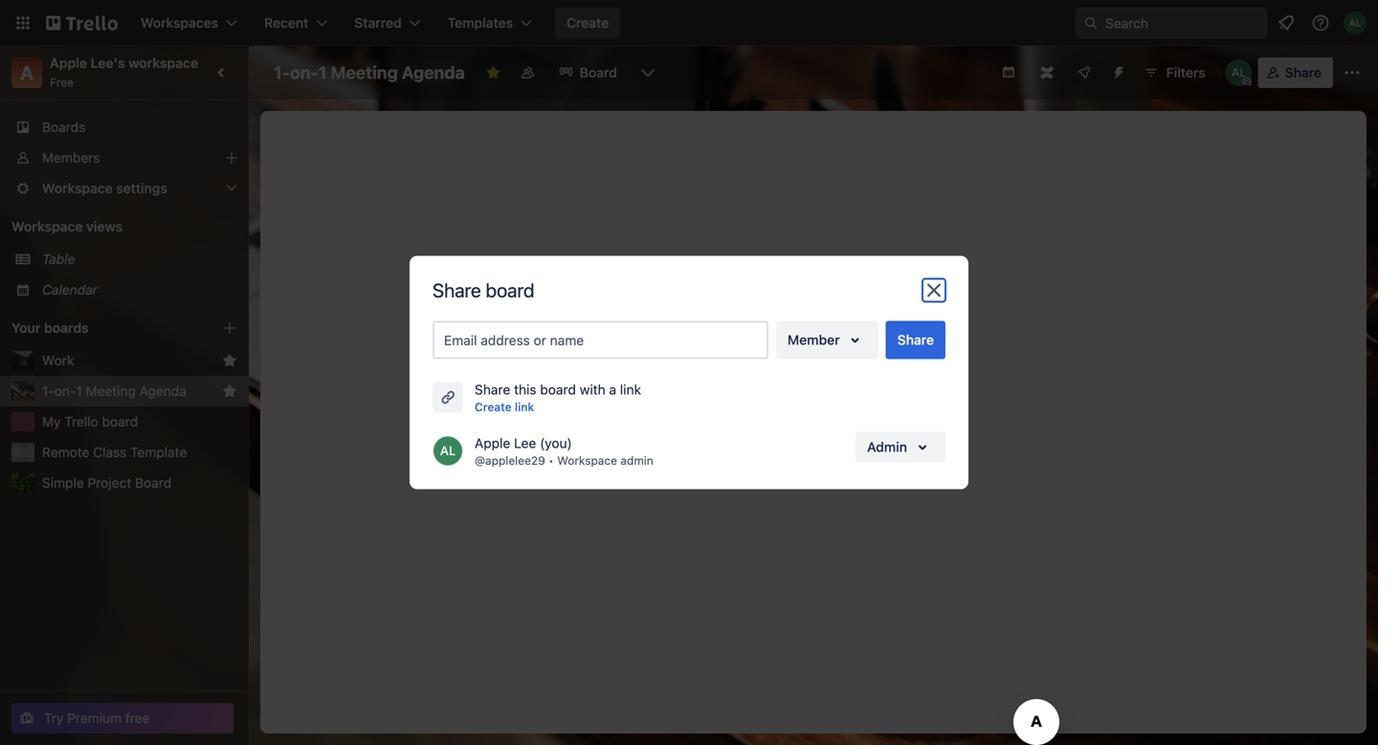 Task type: describe. For each thing, give the bounding box(es) containing it.
automation image
[[1103, 57, 1130, 84]]

workspace views
[[11, 219, 123, 234]]

1-on-1 meeting agenda inside button
[[42, 383, 187, 399]]

try premium free
[[44, 711, 150, 726]]

power ups image
[[1076, 65, 1092, 80]]

simple project board
[[42, 475, 172, 491]]

1-on-1 meeting agenda button
[[42, 382, 214, 401]]

back to home image
[[46, 8, 118, 38]]

my
[[42, 414, 61, 430]]

work button
[[42, 351, 214, 370]]

lee's
[[91, 55, 125, 71]]

project
[[88, 475, 131, 491]]

1- inside text box
[[274, 62, 290, 83]]

apple lee's workspace free
[[50, 55, 198, 89]]

0 horizontal spatial link
[[515, 400, 534, 414]]

this
[[514, 382, 536, 398]]

a
[[20, 61, 34, 84]]

try premium free button
[[11, 703, 234, 734]]

meeting inside 1-on-1 meeting agenda button
[[86, 383, 136, 399]]

remote class template
[[42, 445, 187, 460]]

your boards
[[11, 320, 89, 336]]

member
[[788, 332, 840, 348]]

a
[[609, 382, 616, 398]]

show menu image
[[1343, 63, 1362, 82]]

share this board with a link create link
[[475, 382, 641, 414]]

1 vertical spatial share button
[[886, 321, 946, 359]]

workspace inside apple lee (you) @applelee29 • workspace admin
[[557, 454, 617, 467]]

1 horizontal spatial share button
[[1258, 57, 1333, 88]]

0 notifications image
[[1275, 11, 1298, 34]]

boards
[[42, 119, 86, 135]]

remote
[[42, 445, 89, 460]]

1- inside button
[[42, 383, 54, 399]]

filters button
[[1138, 57, 1211, 88]]

apple lee (applelee29) image
[[1344, 11, 1367, 34]]

members
[[42, 150, 100, 166]]

board inside board link
[[580, 65, 617, 80]]

filters
[[1166, 65, 1206, 80]]

calendar
[[42, 282, 98, 298]]

Email address or name text field
[[444, 327, 765, 354]]

(you)
[[540, 435, 572, 451]]

0 vertical spatial apple lee (applelee29) image
[[1226, 59, 1252, 86]]

calendar link
[[42, 280, 237, 300]]

lee
[[514, 435, 536, 451]]

board for share this board with a link create link
[[540, 382, 576, 398]]

calendar power-up image
[[1001, 64, 1016, 79]]

with
[[580, 382, 606, 398]]

premium
[[67, 711, 122, 726]]

close image
[[923, 279, 946, 302]]

1 inside text box
[[318, 62, 327, 83]]

table link
[[42, 250, 237, 269]]

free
[[125, 711, 150, 726]]

your
[[11, 320, 41, 336]]

simple
[[42, 475, 84, 491]]

share board
[[433, 279, 535, 301]]

1 inside button
[[76, 383, 82, 399]]

workspace visible image
[[520, 65, 536, 80]]

create inside share this board with a link create link
[[475, 400, 512, 414]]

Search field
[[1099, 9, 1266, 37]]

your boards with 5 items element
[[11, 317, 193, 340]]

starred icon image for work
[[222, 353, 237, 368]]

admin
[[867, 439, 907, 455]]



Task type: locate. For each thing, give the bounding box(es) containing it.
0 horizontal spatial board
[[102, 414, 138, 430]]

2 starred icon image from the top
[[222, 384, 237, 399]]

on- inside text box
[[290, 62, 318, 83]]

2 vertical spatial board
[[102, 414, 138, 430]]

1 horizontal spatial 1-
[[274, 62, 290, 83]]

0 horizontal spatial meeting
[[86, 383, 136, 399]]

1 vertical spatial board
[[135, 475, 172, 491]]

workspace
[[128, 55, 198, 71]]

1 vertical spatial meeting
[[86, 383, 136, 399]]

share button down the 0 notifications icon
[[1258, 57, 1333, 88]]

0 vertical spatial board
[[486, 279, 535, 301]]

0 horizontal spatial board
[[135, 475, 172, 491]]

my trello board link
[[42, 412, 237, 432]]

agenda inside 1-on-1 meeting agenda text box
[[402, 62, 465, 83]]

share
[[1285, 65, 1322, 80], [433, 279, 481, 301], [897, 332, 934, 348], [475, 382, 510, 398]]

1
[[318, 62, 327, 83], [76, 383, 82, 399]]

0 horizontal spatial 1
[[76, 383, 82, 399]]

1 horizontal spatial board
[[580, 65, 617, 80]]

0 vertical spatial 1
[[318, 62, 327, 83]]

0 vertical spatial 1-on-1 meeting agenda
[[274, 62, 465, 83]]

share button down close icon
[[886, 321, 946, 359]]

board inside share this board with a link create link
[[540, 382, 576, 398]]

0 horizontal spatial 1-
[[42, 383, 54, 399]]

search image
[[1083, 15, 1099, 31]]

create up @applelee29
[[475, 400, 512, 414]]

share inside share this board with a link create link
[[475, 382, 510, 398]]

on-
[[290, 62, 318, 83], [54, 383, 76, 399]]

workspace down (you)
[[557, 454, 617, 467]]

0 vertical spatial agenda
[[402, 62, 465, 83]]

star or unstar board image
[[486, 65, 501, 80]]

apple lee (applelee29) image left @applelee29
[[433, 436, 463, 467]]

apple lee (you) @applelee29 • workspace admin
[[475, 435, 653, 467]]

agenda inside 1-on-1 meeting agenda button
[[139, 383, 187, 399]]

apple up free
[[50, 55, 87, 71]]

views
[[86, 219, 123, 234]]

1 horizontal spatial 1-on-1 meeting agenda
[[274, 62, 465, 83]]

workspace
[[11, 219, 83, 234], [557, 454, 617, 467]]

table
[[42, 251, 75, 267]]

apple lee's workspace link
[[50, 55, 198, 71]]

1 vertical spatial on-
[[54, 383, 76, 399]]

0 horizontal spatial on-
[[54, 383, 76, 399]]

create
[[567, 15, 609, 31], [475, 400, 512, 414]]

1 vertical spatial 1-
[[42, 383, 54, 399]]

1 horizontal spatial meeting
[[331, 62, 398, 83]]

trello
[[64, 414, 98, 430]]

1-on-1 meeting agenda inside text box
[[274, 62, 465, 83]]

Board name text field
[[264, 57, 474, 88]]

•
[[549, 454, 554, 467]]

1 vertical spatial apple lee (applelee29) image
[[433, 436, 463, 467]]

admin button
[[856, 432, 946, 463]]

free
[[50, 76, 74, 89]]

0 vertical spatial apple
[[50, 55, 87, 71]]

board link
[[547, 57, 629, 88]]

starred icon image
[[222, 353, 237, 368], [222, 384, 237, 399]]

boards link
[[0, 112, 249, 143]]

1 horizontal spatial create
[[567, 15, 609, 31]]

1 horizontal spatial apple lee (applelee29) image
[[1226, 59, 1252, 86]]

1 horizontal spatial apple
[[475, 435, 510, 451]]

1 vertical spatial starred icon image
[[222, 384, 237, 399]]

0 horizontal spatial agenda
[[139, 383, 187, 399]]

board
[[486, 279, 535, 301], [540, 382, 576, 398], [102, 414, 138, 430]]

board for my trello board
[[102, 414, 138, 430]]

1 vertical spatial create
[[475, 400, 512, 414]]

on- inside button
[[54, 383, 76, 399]]

0 vertical spatial starred icon image
[[222, 353, 237, 368]]

member button
[[776, 321, 878, 359]]

1 horizontal spatial on-
[[290, 62, 318, 83]]

try
[[44, 711, 64, 726]]

apple for lee
[[475, 435, 510, 451]]

1 horizontal spatial board
[[486, 279, 535, 301]]

0 horizontal spatial apple
[[50, 55, 87, 71]]

0 horizontal spatial create
[[475, 400, 512, 414]]

1 vertical spatial 1-on-1 meeting agenda
[[42, 383, 187, 399]]

1 vertical spatial board
[[540, 382, 576, 398]]

my trello board
[[42, 414, 138, 430]]

1 vertical spatial apple
[[475, 435, 510, 451]]

1 horizontal spatial agenda
[[402, 62, 465, 83]]

0 horizontal spatial share button
[[886, 321, 946, 359]]

template
[[130, 445, 187, 460]]

create up board link
[[567, 15, 609, 31]]

create inside button
[[567, 15, 609, 31]]

0 vertical spatial board
[[580, 65, 617, 80]]

link down this
[[515, 400, 534, 414]]

apple lee (applelee29) image
[[1226, 59, 1252, 86], [433, 436, 463, 467]]

add board image
[[222, 321, 237, 336]]

0 horizontal spatial workspace
[[11, 219, 83, 234]]

0 vertical spatial share button
[[1258, 57, 1333, 88]]

@applelee29
[[475, 454, 545, 467]]

1 vertical spatial link
[[515, 400, 534, 414]]

starred icon image for 1-on-1 meeting agenda
[[222, 384, 237, 399]]

primary element
[[0, 0, 1378, 46]]

2 horizontal spatial board
[[540, 382, 576, 398]]

0 vertical spatial meeting
[[331, 62, 398, 83]]

open information menu image
[[1311, 13, 1330, 33]]

agenda
[[402, 62, 465, 83], [139, 383, 187, 399]]

1 horizontal spatial link
[[620, 382, 641, 398]]

apple inside apple lee's workspace free
[[50, 55, 87, 71]]

1-on-1 meeting agenda
[[274, 62, 465, 83], [42, 383, 187, 399]]

meeting inside 1-on-1 meeting agenda text box
[[331, 62, 398, 83]]

1 vertical spatial workspace
[[557, 454, 617, 467]]

admin
[[620, 454, 653, 467]]

workspace up table
[[11, 219, 83, 234]]

create button
[[555, 8, 620, 38]]

1-
[[274, 62, 290, 83], [42, 383, 54, 399]]

link right a
[[620, 382, 641, 398]]

apple inside apple lee (you) @applelee29 • workspace admin
[[475, 435, 510, 451]]

board down template
[[135, 475, 172, 491]]

link
[[620, 382, 641, 398], [515, 400, 534, 414]]

0 vertical spatial workspace
[[11, 219, 83, 234]]

meeting
[[331, 62, 398, 83], [86, 383, 136, 399]]

apple for lee's
[[50, 55, 87, 71]]

boards
[[44, 320, 89, 336]]

0 vertical spatial on-
[[290, 62, 318, 83]]

members link
[[0, 143, 249, 173]]

0 horizontal spatial apple lee (applelee29) image
[[433, 436, 463, 467]]

0 vertical spatial 1-
[[274, 62, 290, 83]]

apple
[[50, 55, 87, 71], [475, 435, 510, 451]]

0 vertical spatial link
[[620, 382, 641, 398]]

remote class template link
[[42, 443, 237, 462]]

create link button
[[475, 398, 534, 417]]

work
[[42, 353, 74, 368]]

a link
[[11, 57, 42, 88]]

share button
[[1258, 57, 1333, 88], [886, 321, 946, 359]]

1 starred icon image from the top
[[222, 353, 237, 368]]

agenda left star or unstar board image
[[402, 62, 465, 83]]

agenda up my trello board link
[[139, 383, 187, 399]]

0 vertical spatial create
[[567, 15, 609, 31]]

class
[[93, 445, 127, 460]]

customize views image
[[638, 63, 657, 82]]

0 horizontal spatial 1-on-1 meeting agenda
[[42, 383, 187, 399]]

apple up @applelee29
[[475, 435, 510, 451]]

board inside simple project board link
[[135, 475, 172, 491]]

board
[[580, 65, 617, 80], [135, 475, 172, 491]]

simple project board link
[[42, 474, 237, 493]]

1 horizontal spatial 1
[[318, 62, 327, 83]]

1 vertical spatial agenda
[[139, 383, 187, 399]]

board left customize views "icon"
[[580, 65, 617, 80]]

apple lee (applelee29) image right filters
[[1226, 59, 1252, 86]]

1 vertical spatial 1
[[76, 383, 82, 399]]

1 horizontal spatial workspace
[[557, 454, 617, 467]]



Task type: vqa. For each thing, say whether or not it's contained in the screenshot.
rightmost Color: bold lime, title: "Team Task" element
no



